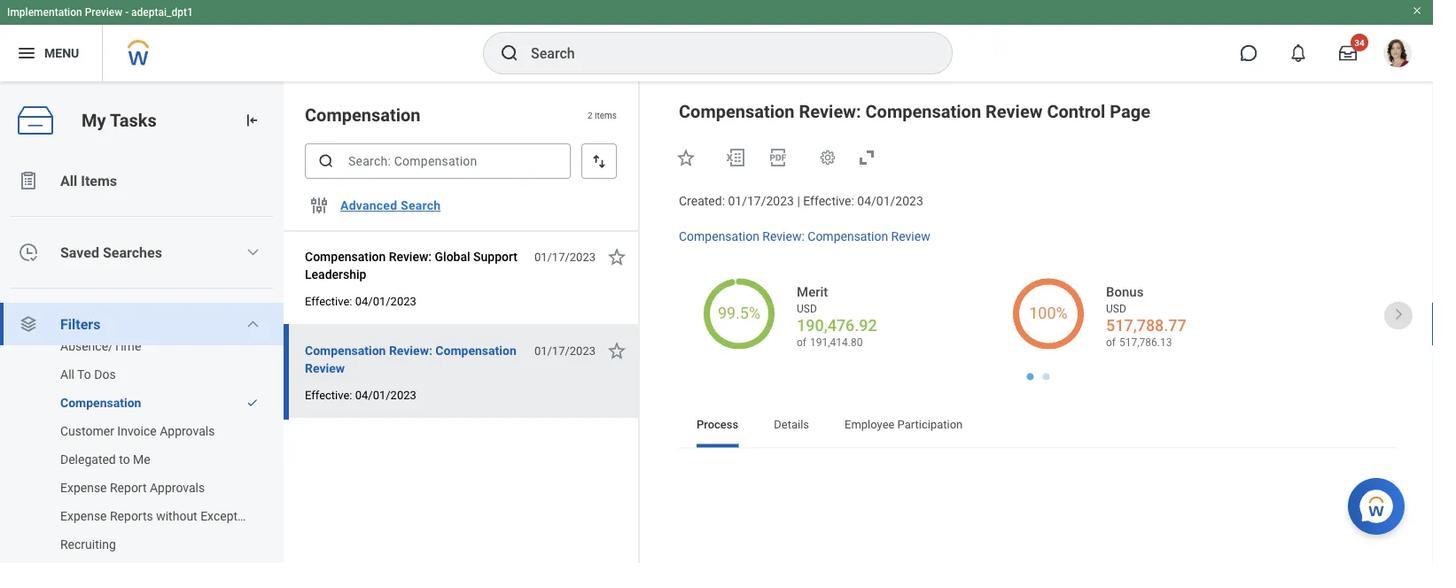 Task type: locate. For each thing, give the bounding box(es) containing it.
of left 191,414.80
[[797, 336, 806, 349]]

1 vertical spatial approvals
[[150, 481, 205, 495]]

me
[[133, 452, 150, 467]]

2 expense from the top
[[60, 509, 107, 524]]

|
[[797, 194, 800, 209]]

compensation review: global support leadership
[[305, 249, 518, 282]]

approvals inside the customer invoice approvals button
[[160, 424, 215, 439]]

0 horizontal spatial search image
[[317, 152, 335, 170]]

0 vertical spatial expense
[[60, 481, 107, 495]]

justify image
[[16, 43, 37, 64]]

delegated to me button
[[0, 446, 266, 474]]

0 horizontal spatial review
[[305, 361, 345, 376]]

1 chevron down image from the top
[[246, 245, 260, 260]]

0 horizontal spatial star image
[[606, 246, 627, 268]]

compensation review: compensation review
[[679, 229, 930, 244], [305, 343, 516, 376]]

my tasks
[[82, 110, 157, 131]]

01/17/2023 left star icon
[[534, 344, 596, 358]]

review: left the global
[[389, 249, 432, 264]]

approvals up without
[[150, 481, 205, 495]]

1 vertical spatial 01/17/2023
[[534, 250, 596, 264]]

0 vertical spatial chevron down image
[[246, 245, 260, 260]]

2 vertical spatial 01/17/2023
[[534, 344, 596, 358]]

advanced search button
[[333, 188, 448, 223]]

1 of from the left
[[797, 336, 806, 349]]

dos
[[94, 367, 116, 382]]

1 vertical spatial compensation review: compensation review
[[305, 343, 516, 376]]

list containing 99.5%
[[695, 270, 1433, 362]]

01/17/2023 for compensation review: global support leadership
[[534, 250, 596, 264]]

usd inside merit usd 190,476.92 of 191,414.80
[[797, 303, 817, 315]]

1 horizontal spatial usd
[[1106, 303, 1126, 315]]

bonus usd 517,788.77 of 517,786.13
[[1106, 284, 1187, 349]]

1 vertical spatial effective: 04/01/2023
[[305, 389, 416, 402]]

effective: 04/01/2023
[[305, 295, 416, 308], [305, 389, 416, 402]]

Search: Compensation text field
[[305, 144, 571, 179]]

all inside "button"
[[60, 172, 77, 189]]

bonus
[[1106, 284, 1144, 300]]

review: down the compensation review: global support leadership button
[[389, 343, 432, 358]]

expense
[[60, 481, 107, 495], [60, 509, 107, 524]]

process
[[697, 418, 738, 432]]

all
[[60, 172, 77, 189], [60, 367, 74, 382]]

expense up recruiting
[[60, 509, 107, 524]]

employee participation
[[845, 418, 963, 432]]

effective: right |
[[803, 194, 854, 209]]

2 of from the left
[[1106, 336, 1116, 349]]

0 vertical spatial approvals
[[160, 424, 215, 439]]

usd for 517,788.77
[[1106, 303, 1126, 315]]

1 horizontal spatial compensation review: compensation review
[[679, 229, 930, 244]]

implementation preview -   adeptai_dpt1
[[7, 6, 193, 19]]

control
[[1047, 101, 1105, 122]]

review inside compensation review: compensation review
[[305, 361, 345, 376]]

2 usd from the left
[[1106, 303, 1126, 315]]

of inside bonus usd 517,788.77 of 517,786.13
[[1106, 336, 1116, 349]]

advanced
[[340, 198, 397, 213]]

0 horizontal spatial compensation review: compensation review
[[305, 343, 516, 376]]

of for 190,476.92
[[797, 336, 806, 349]]

approvals
[[160, 424, 215, 439], [150, 481, 205, 495]]

absence/time
[[60, 339, 141, 354]]

customer
[[60, 424, 114, 439]]

recruiting
[[60, 537, 116, 552]]

usd down the bonus
[[1106, 303, 1126, 315]]

0 vertical spatial search image
[[499, 43, 520, 64]]

report
[[110, 481, 147, 495]]

1 vertical spatial effective:
[[305, 295, 352, 308]]

01/17/2023 right support on the left
[[534, 250, 596, 264]]

check image
[[246, 397, 259, 409]]

list
[[0, 160, 284, 564], [695, 270, 1433, 362], [0, 332, 284, 564], [697, 462, 1380, 564]]

expense down the delegated
[[60, 481, 107, 495]]

2 vertical spatial review
[[305, 361, 345, 376]]

1 horizontal spatial star image
[[675, 147, 697, 168]]

of left 517,786.13
[[1106, 336, 1116, 349]]

1 effective: 04/01/2023 from the top
[[305, 295, 416, 308]]

1 vertical spatial chevron down image
[[246, 317, 260, 331]]

employee
[[845, 418, 895, 432]]

effective: 04/01/2023 for compensation review: compensation review
[[305, 389, 416, 402]]

compensation inside the compensation review: global support leadership
[[305, 249, 386, 264]]

2
[[588, 110, 593, 120]]

menu banner
[[0, 0, 1433, 82]]

next item image
[[1384, 302, 1413, 327]]

1 vertical spatial review
[[891, 229, 930, 244]]

1 horizontal spatial of
[[1106, 336, 1116, 349]]

review:
[[799, 101, 861, 122], [762, 229, 805, 244], [389, 249, 432, 264], [389, 343, 432, 358]]

merit
[[797, 284, 828, 300]]

04/01/2023 down compensation review: compensation review button
[[355, 389, 416, 402]]

effective: 04/01/2023 down compensation review: compensation review button
[[305, 389, 416, 402]]

leadership
[[305, 267, 366, 282]]

chevron down image
[[246, 245, 260, 260], [246, 317, 260, 331]]

0 vertical spatial 04/01/2023
[[857, 194, 923, 209]]

usd inside bonus usd 517,788.77 of 517,786.13
[[1106, 303, 1126, 315]]

customer invoice approvals
[[60, 424, 215, 439]]

0 horizontal spatial of
[[797, 336, 806, 349]]

compensation
[[679, 101, 795, 122], [865, 101, 981, 122], [305, 105, 421, 125], [679, 229, 759, 244], [808, 229, 888, 244], [305, 249, 386, 264], [305, 343, 386, 358], [435, 343, 516, 358], [60, 396, 141, 410]]

01/17/2023 left |
[[728, 194, 794, 209]]

0 vertical spatial effective:
[[803, 194, 854, 209]]

1 vertical spatial 04/01/2023
[[355, 295, 416, 308]]

approvals for expense report approvals
[[150, 481, 205, 495]]

absence/time button
[[0, 332, 266, 361]]

1 vertical spatial expense
[[60, 509, 107, 524]]

0 vertical spatial 01/17/2023
[[728, 194, 794, 209]]

menu button
[[0, 25, 102, 82]]

517,788.77
[[1106, 316, 1187, 335]]

page
[[1110, 101, 1150, 122]]

view printable version (pdf) image
[[767, 147, 789, 168]]

compensation review: compensation review inside button
[[305, 343, 516, 376]]

search
[[401, 198, 441, 213]]

to
[[77, 367, 91, 382]]

tab list
[[679, 406, 1398, 448]]

recruiting button
[[0, 531, 266, 559]]

effective: right check image
[[305, 389, 352, 402]]

1 usd from the left
[[797, 303, 817, 315]]

2 chevron down image from the top
[[246, 317, 260, 331]]

0 vertical spatial all
[[60, 172, 77, 189]]

2 horizontal spatial review
[[986, 101, 1043, 122]]

Search Workday  search field
[[531, 34, 915, 73]]

01/17/2023
[[728, 194, 794, 209], [534, 250, 596, 264], [534, 344, 596, 358]]

0 vertical spatial review
[[986, 101, 1043, 122]]

inbox large image
[[1339, 44, 1357, 62]]

04/01/2023 down the compensation review: global support leadership
[[355, 295, 416, 308]]

approvals right invoice
[[160, 424, 215, 439]]

star image
[[675, 147, 697, 168], [606, 246, 627, 268]]

review
[[986, 101, 1043, 122], [891, 229, 930, 244], [305, 361, 345, 376]]

2 effective: 04/01/2023 from the top
[[305, 389, 416, 402]]

expense inside button
[[60, 509, 107, 524]]

effective: 04/01/2023 down leadership
[[305, 295, 416, 308]]

chevron down image inside filters dropdown button
[[246, 317, 260, 331]]

expense inside button
[[60, 481, 107, 495]]

tab list containing process
[[679, 406, 1398, 448]]

clock check image
[[18, 242, 39, 263]]

all to dos
[[60, 367, 116, 382]]

517,786.13
[[1119, 336, 1172, 349]]

gear image
[[819, 149, 837, 167]]

0 vertical spatial star image
[[675, 147, 697, 168]]

effective: down leadership
[[305, 295, 352, 308]]

effective: for compensation review: compensation review
[[305, 389, 352, 402]]

04/01/2023
[[857, 194, 923, 209], [355, 295, 416, 308], [355, 389, 416, 402]]

01/17/2023 for compensation review: compensation review
[[534, 344, 596, 358]]

04/01/2023 down fullscreen image
[[857, 194, 923, 209]]

1 all from the top
[[60, 172, 77, 189]]

0 horizontal spatial usd
[[797, 303, 817, 315]]

all left to
[[60, 367, 74, 382]]

2 vertical spatial 04/01/2023
[[355, 389, 416, 402]]

search image
[[499, 43, 520, 64], [317, 152, 335, 170]]

compensation review: compensation review button
[[305, 340, 525, 379]]

1 vertical spatial all
[[60, 367, 74, 382]]

1 vertical spatial star image
[[606, 246, 627, 268]]

1 horizontal spatial search image
[[499, 43, 520, 64]]

tasks
[[110, 110, 157, 131]]

saved searches
[[60, 244, 162, 261]]

list item
[[1313, 270, 1433, 362]]

usd
[[797, 303, 817, 315], [1106, 303, 1126, 315]]

all inside button
[[60, 367, 74, 382]]

all items
[[60, 172, 117, 189]]

compensation review: compensation review control page
[[679, 101, 1150, 122]]

chevron down image for filters
[[246, 317, 260, 331]]

approvals inside expense report approvals button
[[150, 481, 205, 495]]

all for all items
[[60, 172, 77, 189]]

delegated
[[60, 452, 116, 467]]

usd down merit
[[797, 303, 817, 315]]

0 vertical spatial effective: 04/01/2023
[[305, 295, 416, 308]]

1 expense from the top
[[60, 481, 107, 495]]

of inside merit usd 190,476.92 of 191,414.80
[[797, 336, 806, 349]]

of
[[797, 336, 806, 349], [1106, 336, 1116, 349]]

2 all from the top
[[60, 367, 74, 382]]

expense reports without exceptions
[[60, 509, 261, 524]]

star image inside item list element
[[606, 246, 627, 268]]

invoice
[[117, 424, 157, 439]]

effective:
[[803, 194, 854, 209], [305, 295, 352, 308], [305, 389, 352, 402]]

all left items
[[60, 172, 77, 189]]

2 vertical spatial effective:
[[305, 389, 352, 402]]

chevron down image for saved searches
[[246, 245, 260, 260]]



Task type: vqa. For each thing, say whether or not it's contained in the screenshot.
Maria corresponding to Benefits Partner
no



Task type: describe. For each thing, give the bounding box(es) containing it.
expense report approvals button
[[0, 474, 266, 502]]

advanced search
[[340, 198, 441, 213]]

expense report approvals
[[60, 481, 205, 495]]

profile logan mcneil image
[[1383, 39, 1412, 71]]

merit usd 190,476.92 of 191,414.80
[[797, 284, 877, 349]]

adeptai_dpt1
[[131, 6, 193, 19]]

list containing absence/time
[[0, 332, 284, 564]]

participation
[[897, 418, 963, 432]]

04/01/2023 for support
[[355, 295, 416, 308]]

100%
[[1029, 304, 1068, 323]]

1 horizontal spatial review
[[891, 229, 930, 244]]

notifications large image
[[1289, 44, 1307, 62]]

sort image
[[590, 152, 608, 170]]

configure image
[[308, 195, 330, 216]]

close environment banner image
[[1412, 5, 1422, 16]]

review: inside the compensation review: global support leadership
[[389, 249, 432, 264]]

without
[[156, 509, 197, 524]]

review: up gear image
[[799, 101, 861, 122]]

filters button
[[0, 303, 284, 346]]

details
[[774, 418, 809, 432]]

fullscreen image
[[856, 147, 877, 168]]

expense reports without exceptions button
[[0, 502, 266, 531]]

2 items
[[588, 110, 617, 120]]

04/01/2023 for review
[[355, 389, 416, 402]]

clipboard image
[[18, 170, 39, 191]]

item list element
[[284, 82, 640, 564]]

review: down |
[[762, 229, 805, 244]]

-
[[125, 6, 129, 19]]

searches
[[103, 244, 162, 261]]

support
[[473, 249, 518, 264]]

34 button
[[1328, 34, 1368, 73]]

my tasks element
[[0, 82, 284, 564]]

all to dos button
[[0, 361, 266, 389]]

export to excel image
[[725, 147, 746, 168]]

compensation review: global support leadership button
[[305, 246, 525, 285]]

compensation inside my tasks element
[[60, 396, 141, 410]]

34
[[1354, 37, 1365, 48]]

191,414.80
[[810, 336, 863, 349]]

my
[[82, 110, 106, 131]]

99.5%
[[718, 304, 760, 323]]

items
[[595, 110, 617, 120]]

compensation button
[[0, 389, 238, 417]]

effective: 04/01/2023 for compensation review: global support leadership
[[305, 295, 416, 308]]

all items button
[[0, 160, 284, 202]]

implementation
[[7, 6, 82, 19]]

created:
[[679, 194, 725, 209]]

menu
[[44, 46, 79, 60]]

global
[[435, 249, 470, 264]]

expense for expense reports without exceptions
[[60, 509, 107, 524]]

delegated to me
[[60, 452, 150, 467]]

approvals for customer invoice approvals
[[160, 424, 215, 439]]

reports
[[110, 509, 153, 524]]

0 vertical spatial compensation review: compensation review
[[679, 229, 930, 244]]

star image
[[606, 340, 627, 362]]

created: 01/17/2023 | effective: 04/01/2023
[[679, 194, 923, 209]]

customer invoice approvals button
[[0, 417, 266, 446]]

usd for 190,476.92
[[797, 303, 817, 315]]

all for all to dos
[[60, 367, 74, 382]]

effective: for compensation review: global support leadership
[[305, 295, 352, 308]]

saved
[[60, 244, 99, 261]]

of for 517,788.77
[[1106, 336, 1116, 349]]

1 vertical spatial search image
[[317, 152, 335, 170]]

to
[[119, 452, 130, 467]]

expense for expense report approvals
[[60, 481, 107, 495]]

items
[[81, 172, 117, 189]]

perspective image
[[18, 314, 39, 335]]

preview
[[85, 6, 122, 19]]

saved searches button
[[0, 231, 284, 274]]

exceptions
[[200, 509, 261, 524]]

compensation review: compensation review link
[[679, 226, 930, 244]]

190,476.92
[[797, 316, 877, 335]]

filters
[[60, 316, 100, 333]]

list containing all items
[[0, 160, 284, 564]]

transformation import image
[[243, 112, 261, 129]]



